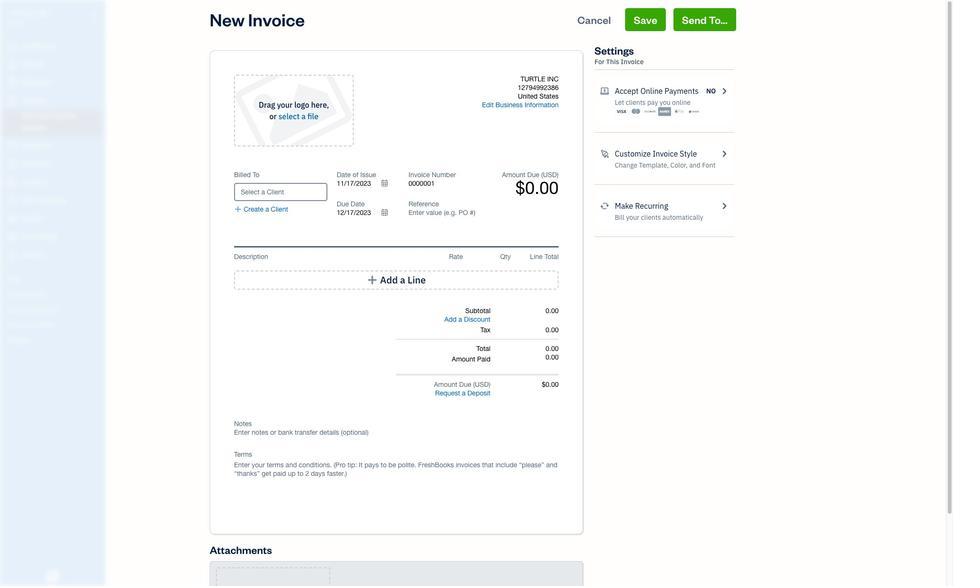 Task type: locate. For each thing, give the bounding box(es) containing it.
1 horizontal spatial line
[[530, 253, 543, 260]]

amount for $0.00
[[502, 171, 526, 179]]

file
[[308, 112, 319, 121]]

0 vertical spatial plus image
[[234, 205, 242, 214]]

plus image left add a line
[[367, 275, 378, 285]]

add
[[380, 274, 398, 286], [444, 316, 457, 323]]

1 horizontal spatial your
[[626, 213, 640, 222]]

0 vertical spatial chevronright image
[[720, 85, 729, 97]]

0 horizontal spatial plus image
[[234, 205, 242, 214]]

create a client button
[[234, 205, 288, 214]]

0 horizontal spatial line
[[408, 274, 426, 286]]

$0.00 inside amount due ( usd ) $0.00
[[516, 178, 559, 198]]

american express image
[[659, 107, 672, 116]]

amount inside amount due ( usd ) $0.00
[[502, 171, 526, 179]]

0 horizontal spatial your
[[277, 100, 293, 110]]

0 vertical spatial inc
[[37, 9, 50, 18]]

1 horizontal spatial plus image
[[367, 275, 378, 285]]

total up paid
[[477, 345, 491, 352]]

line total
[[530, 253, 559, 260]]

add inside button
[[380, 274, 398, 286]]

rate
[[449, 253, 463, 260]]

a inside amount due ( usd ) request a deposit
[[462, 389, 466, 397]]

1 horizontal spatial add
[[444, 316, 457, 323]]

request a deposit button
[[435, 389, 491, 397]]

save button
[[625, 8, 666, 31]]

template,
[[639, 161, 669, 170]]

0 horizontal spatial turtle
[[8, 9, 35, 18]]

turtle up 12794992386
[[521, 75, 546, 83]]

drag
[[259, 100, 275, 110]]

1 horizontal spatial )
[[557, 171, 559, 179]]

states
[[540, 92, 559, 100]]

automatically
[[663, 213, 704, 222]]

1 vertical spatial add
[[444, 316, 457, 323]]

client image
[[6, 60, 18, 69]]

bank image
[[688, 107, 701, 116]]

invoice image
[[6, 96, 18, 106]]

bill your clients automatically
[[615, 213, 704, 222]]

your up select
[[277, 100, 293, 110]]

due for request
[[459, 381, 471, 388]]

0 vertical spatial due
[[528, 171, 540, 179]]

refresh image
[[600, 200, 609, 212]]

0 horizontal spatial (
[[473, 381, 475, 388]]

add a discount button
[[444, 315, 491, 324]]

deposit
[[468, 389, 491, 397]]

1 horizontal spatial total
[[545, 253, 559, 260]]

clients
[[626, 98, 646, 107], [641, 213, 661, 222]]

1 vertical spatial date
[[351, 200, 365, 208]]

make recurring
[[615, 201, 668, 211]]

2 vertical spatial due
[[459, 381, 471, 388]]

here
[[311, 100, 327, 110]]

create
[[244, 205, 264, 213]]

0 vertical spatial add
[[380, 274, 398, 286]]

0 horizontal spatial add
[[380, 274, 398, 286]]

( inside amount due ( usd ) $0.00
[[541, 171, 543, 179]]

new
[[210, 8, 245, 31]]

cancel
[[578, 13, 611, 26]]

1 vertical spatial plus image
[[367, 275, 378, 285]]

usd
[[543, 171, 557, 179], [475, 381, 489, 388]]

2 horizontal spatial due
[[528, 171, 540, 179]]

onlinesales image
[[600, 85, 609, 97]]

invoice
[[248, 8, 305, 31], [621, 57, 644, 66], [653, 149, 678, 158], [409, 171, 430, 179]]

1 vertical spatial turtle
[[521, 75, 546, 83]]

settings
[[595, 44, 634, 57]]

items and services image
[[7, 306, 102, 313]]

turtle inside turtle inc 12794992386 united states edit business information
[[521, 75, 546, 83]]

inc inside turtle inc owner
[[37, 9, 50, 18]]

apps image
[[7, 275, 102, 283]]

due inside amount due ( usd ) $0.00
[[528, 171, 540, 179]]

total inside total amount paid
[[477, 345, 491, 352]]

total right the qty
[[545, 253, 559, 260]]

)
[[557, 171, 559, 179], [489, 381, 491, 388]]

amount inside amount due ( usd ) request a deposit
[[434, 381, 458, 388]]

1 vertical spatial line
[[408, 274, 426, 286]]

chevronright image
[[720, 85, 729, 97], [720, 200, 729, 212]]

inc for turtle inc 12794992386 united states edit business information
[[547, 75, 559, 83]]

date up 12/17/2023
[[351, 200, 365, 208]]

inc inside turtle inc 12794992386 united states edit business information
[[547, 75, 559, 83]]

send
[[682, 13, 707, 26]]

expense image
[[6, 159, 18, 169]]

attachments
[[210, 543, 272, 557]]

turtle inside turtle inc owner
[[8, 9, 35, 18]]

1 vertical spatial due
[[337, 200, 349, 208]]

4 0.00 from the top
[[546, 353, 559, 361]]

project image
[[6, 178, 18, 187]]

your inside drag your logo here , or select a file
[[277, 100, 293, 110]]

new invoice
[[210, 8, 305, 31]]

dashboard image
[[6, 42, 18, 51]]

1 horizontal spatial inc
[[547, 75, 559, 83]]

mastercard image
[[630, 107, 642, 116]]

turtle up owner
[[8, 9, 35, 18]]

a
[[302, 112, 306, 121], [265, 205, 269, 213], [400, 274, 405, 286], [459, 316, 462, 323], [462, 389, 466, 397]]

1 vertical spatial amount
[[452, 355, 475, 363]]

0 vertical spatial turtle
[[8, 9, 35, 18]]

change
[[615, 161, 638, 170]]

line inside button
[[408, 274, 426, 286]]

0 vertical spatial your
[[277, 100, 293, 110]]

0 vertical spatial amount
[[502, 171, 526, 179]]

0 horizontal spatial total
[[477, 345, 491, 352]]

(
[[541, 171, 543, 179], [473, 381, 475, 388]]

number
[[432, 171, 456, 179]]

clients down recurring
[[641, 213, 661, 222]]

main element
[[0, 0, 129, 586]]

0 vertical spatial $0.00
[[516, 178, 559, 198]]

) inside amount due ( usd ) request a deposit
[[489, 381, 491, 388]]

billed to
[[234, 171, 260, 179]]

) inside amount due ( usd ) $0.00
[[557, 171, 559, 179]]

0 horizontal spatial usd
[[475, 381, 489, 388]]

1 horizontal spatial usd
[[543, 171, 557, 179]]

1 horizontal spatial due
[[459, 381, 471, 388]]

your right bill
[[626, 213, 640, 222]]

2 chevronright image from the top
[[720, 200, 729, 212]]

timer image
[[6, 196, 18, 205]]

drag your logo here , or select a file
[[259, 100, 329, 121]]

1 vertical spatial chevronright image
[[720, 200, 729, 212]]

and
[[689, 161, 701, 170]]

amount inside total amount paid
[[452, 355, 475, 363]]

let
[[615, 98, 624, 107]]

0 vertical spatial (
[[541, 171, 543, 179]]

business
[[496, 101, 523, 109]]

3 0.00 from the top
[[546, 345, 559, 352]]

line
[[530, 253, 543, 260], [408, 274, 426, 286]]

team members image
[[7, 290, 102, 298]]

usd inside amount due ( usd ) request a deposit
[[475, 381, 489, 388]]

online
[[672, 98, 691, 107]]

date left "of"
[[337, 171, 351, 179]]

edit business information button
[[482, 101, 559, 109]]

0 vertical spatial date
[[337, 171, 351, 179]]

$0.00
[[516, 178, 559, 198], [542, 381, 559, 388]]

1 vertical spatial inc
[[547, 75, 559, 83]]

1 horizontal spatial turtle
[[521, 75, 546, 83]]

plus image
[[234, 205, 242, 214], [367, 275, 378, 285]]

0 vertical spatial )
[[557, 171, 559, 179]]

cancel button
[[569, 8, 620, 31]]

turtle for turtle inc 12794992386 united states edit business information
[[521, 75, 546, 83]]

terms
[[234, 451, 252, 458]]

amount for request
[[434, 381, 458, 388]]

1 chevronright image from the top
[[720, 85, 729, 97]]

Enter an Invoice # text field
[[409, 180, 436, 187]]

1 vertical spatial )
[[489, 381, 491, 388]]

to...
[[709, 13, 728, 26]]

recurring
[[635, 201, 668, 211]]

0 horizontal spatial inc
[[37, 9, 50, 18]]

0 vertical spatial usd
[[543, 171, 557, 179]]

1 vertical spatial $0.00
[[542, 381, 559, 388]]

freshbooks image
[[45, 571, 60, 582]]

( inside amount due ( usd ) request a deposit
[[473, 381, 475, 388]]

1 vertical spatial your
[[626, 213, 640, 222]]

total
[[545, 253, 559, 260], [477, 345, 491, 352]]

turtle for turtle inc owner
[[8, 9, 35, 18]]

font
[[702, 161, 716, 170]]

due inside amount due ( usd ) request a deposit
[[459, 381, 471, 388]]

of
[[353, 171, 359, 179]]

1 vertical spatial clients
[[641, 213, 661, 222]]

plus image for create a client
[[234, 205, 242, 214]]

inc
[[37, 9, 50, 18], [547, 75, 559, 83]]

usd inside amount due ( usd ) $0.00
[[543, 171, 557, 179]]

0 horizontal spatial due
[[337, 200, 349, 208]]

1 vertical spatial usd
[[475, 381, 489, 388]]

0 horizontal spatial )
[[489, 381, 491, 388]]

this
[[606, 57, 619, 66]]

1 vertical spatial (
[[473, 381, 475, 388]]

clients down accept
[[626, 98, 646, 107]]

your
[[277, 100, 293, 110], [626, 213, 640, 222]]

plus image left create
[[234, 205, 242, 214]]

date
[[337, 171, 351, 179], [351, 200, 365, 208]]

total amount paid
[[452, 345, 491, 363]]

2 vertical spatial amount
[[434, 381, 458, 388]]

report image
[[6, 250, 18, 260]]

send to...
[[682, 13, 728, 26]]

plus image inside add a line button
[[367, 275, 378, 285]]

1 horizontal spatial (
[[541, 171, 543, 179]]

1 vertical spatial total
[[477, 345, 491, 352]]

due
[[528, 171, 540, 179], [337, 200, 349, 208], [459, 381, 471, 388]]



Task type: vqa. For each thing, say whether or not it's contained in the screenshot.
bottommost $0.00
yes



Task type: describe. For each thing, give the bounding box(es) containing it.
12/17/2023 button
[[337, 208, 394, 217]]

( for request
[[473, 381, 475, 388]]

amount due ( usd ) $0.00
[[502, 171, 559, 198]]

estimate image
[[6, 78, 18, 88]]

2 0.00 from the top
[[546, 326, 559, 334]]

payments
[[665, 86, 699, 96]]

apple pay image
[[673, 107, 686, 116]]

payment image
[[6, 141, 18, 151]]

pay
[[648, 98, 658, 107]]

your for bill
[[626, 213, 640, 222]]

inc for turtle inc owner
[[37, 9, 50, 18]]

Terms text field
[[234, 461, 559, 478]]

a inside subtotal add a discount tax
[[459, 316, 462, 323]]

bill
[[615, 213, 625, 222]]

reference
[[409, 200, 439, 208]]

notes
[[234, 420, 252, 428]]

logo
[[294, 100, 309, 110]]

or
[[269, 112, 277, 121]]

amount due ( usd ) request a deposit
[[434, 381, 491, 397]]

) for request
[[489, 381, 491, 388]]

online
[[641, 86, 663, 96]]

Reference Number text field
[[409, 209, 476, 216]]

accept online payments
[[615, 86, 699, 96]]

0.00 0.00
[[546, 345, 559, 361]]

save
[[634, 13, 658, 26]]

qty
[[500, 253, 511, 260]]

( for $0.00
[[541, 171, 543, 179]]

chevronright image for no
[[720, 85, 729, 97]]

Client text field
[[235, 184, 326, 200]]

usd for $0.00
[[543, 171, 557, 179]]

no
[[707, 87, 716, 95]]

for
[[595, 57, 605, 66]]

color,
[[671, 161, 688, 170]]

issue
[[360, 171, 376, 179]]

Issue date in MM/DD/YYYY format text field
[[337, 180, 394, 187]]

invoice inside the settings for this invoice
[[621, 57, 644, 66]]

paintbrush image
[[600, 148, 609, 159]]

due for $0.00
[[528, 171, 540, 179]]

your for drag
[[277, 100, 293, 110]]

make
[[615, 201, 633, 211]]

,
[[327, 100, 329, 110]]

invoice number
[[409, 171, 456, 179]]

add inside subtotal add a discount tax
[[444, 316, 457, 323]]

united
[[518, 92, 538, 100]]

0 vertical spatial total
[[545, 253, 559, 260]]

plus image for add a line
[[367, 275, 378, 285]]

change template, color, and font
[[615, 161, 716, 170]]

turtle inc owner
[[8, 9, 50, 26]]

owner
[[8, 19, 25, 26]]

you
[[660, 98, 671, 107]]

chevronright image for make recurring
[[720, 200, 729, 212]]

1 0.00 from the top
[[546, 307, 559, 315]]

turtle inc 12794992386 united states edit business information
[[482, 75, 559, 109]]

customize invoice style
[[615, 149, 697, 158]]

date inside due date 12/17/2023
[[351, 200, 365, 208]]

add a line button
[[234, 271, 559, 290]]

) for $0.00
[[557, 171, 559, 179]]

a inside drag your logo here , or select a file
[[302, 112, 306, 121]]

settings image
[[7, 336, 102, 344]]

select
[[279, 112, 300, 121]]

12794992386
[[518, 84, 559, 91]]

0 vertical spatial clients
[[626, 98, 646, 107]]

Notes text field
[[234, 428, 559, 437]]

0 vertical spatial line
[[530, 253, 543, 260]]

create a client
[[244, 205, 288, 213]]

information
[[525, 101, 559, 109]]

subtotal
[[465, 307, 491, 315]]

due date 12/17/2023
[[337, 200, 371, 216]]

tax
[[481, 326, 491, 334]]

chart image
[[6, 232, 18, 242]]

usd for request
[[475, 381, 489, 388]]

visa image
[[615, 107, 628, 116]]

chevronright image
[[720, 148, 729, 159]]

request
[[435, 389, 460, 397]]

billed
[[234, 171, 251, 179]]

money image
[[6, 214, 18, 224]]

client
[[271, 205, 288, 213]]

send to... button
[[674, 8, 736, 31]]

due inside due date 12/17/2023
[[337, 200, 349, 208]]

paid
[[477, 355, 491, 363]]

accept
[[615, 86, 639, 96]]

style
[[680, 149, 697, 158]]

12/17/2023
[[337, 209, 371, 216]]

bank connections image
[[7, 321, 102, 328]]

description
[[234, 253, 268, 260]]

discover image
[[644, 107, 657, 116]]

settings for this invoice
[[595, 44, 644, 66]]

discount
[[464, 316, 491, 323]]

let clients pay you online
[[615, 98, 691, 107]]

add a line
[[380, 274, 426, 286]]

edit
[[482, 101, 494, 109]]

date of issue
[[337, 171, 376, 179]]

customize
[[615, 149, 651, 158]]

to
[[253, 171, 260, 179]]

subtotal add a discount tax
[[444, 307, 491, 334]]



